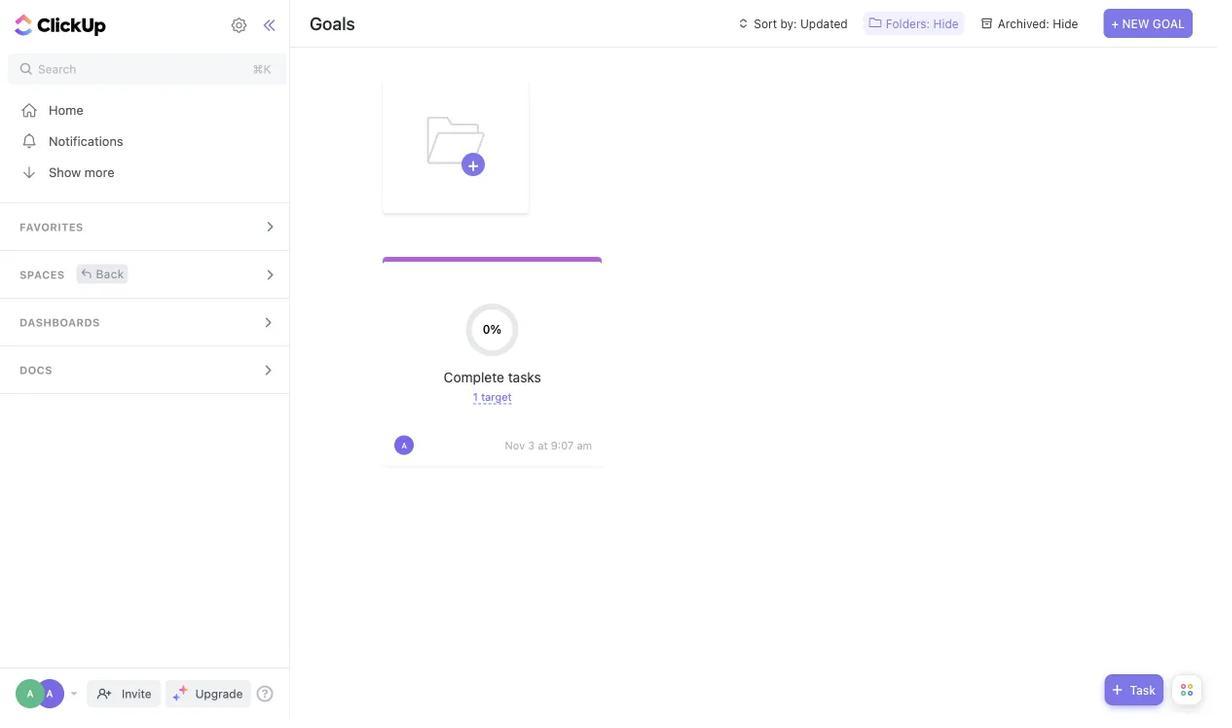 Task type: describe. For each thing, give the bounding box(es) containing it.
sparkle svg 2 image
[[173, 695, 180, 702]]

goals
[[310, 13, 355, 34]]

show more
[[49, 165, 115, 180]]

sort by: updated
[[754, 17, 848, 30]]

tasks
[[508, 369, 541, 385]]

at
[[538, 439, 548, 452]]

nov 3 at 9:07 am
[[505, 439, 593, 452]]

invite
[[122, 688, 152, 701]]

complete
[[444, 369, 505, 385]]

hide for folders: hide
[[934, 17, 959, 30]]

a button
[[393, 434, 416, 457]]

home
[[49, 103, 84, 117]]

search
[[38, 62, 76, 76]]

notifications
[[49, 134, 123, 149]]

new
[[1123, 17, 1150, 30]]

home link
[[0, 95, 295, 126]]

am
[[577, 439, 593, 452]]

⌘k
[[253, 62, 271, 76]]

more
[[84, 165, 115, 180]]

sidebar navigation
[[0, 0, 295, 720]]

complete tasks 1 target
[[444, 369, 541, 404]]

1 horizontal spatial a
[[46, 689, 53, 700]]

notifications link
[[0, 126, 295, 157]]

1
[[473, 391, 478, 404]]

3
[[528, 439, 535, 452]]

sort by: updated button
[[731, 12, 854, 35]]

archived: hide
[[998, 17, 1079, 30]]

sparkle svg 1 image
[[179, 686, 189, 696]]

+ for + new goal
[[1112, 17, 1120, 30]]

a inside 'dropdown button'
[[402, 441, 407, 450]]

+ new goal
[[1112, 17, 1186, 30]]

0 horizontal spatial a
[[27, 689, 34, 700]]

folders: hide
[[886, 17, 959, 30]]

favorites button
[[0, 204, 295, 250]]



Task type: vqa. For each thing, say whether or not it's contained in the screenshot.
FAVORITES
yes



Task type: locate. For each thing, give the bounding box(es) containing it.
1 horizontal spatial hide
[[1053, 17, 1079, 30]]

1 hide from the left
[[934, 17, 959, 30]]

1 horizontal spatial +
[[1112, 17, 1120, 30]]

spaces
[[19, 269, 65, 282]]

back
[[96, 267, 124, 281]]

sort
[[754, 17, 777, 30]]

hide
[[934, 17, 959, 30], [1053, 17, 1079, 30]]

folders:
[[886, 17, 931, 30]]

task
[[1131, 684, 1156, 698]]

0 horizontal spatial +
[[468, 154, 479, 175]]

0 vertical spatial +
[[1112, 17, 1120, 30]]

dashboards
[[19, 317, 100, 329]]

hide right archived:
[[1053, 17, 1079, 30]]

goal
[[1153, 17, 1186, 30]]

nov
[[505, 439, 525, 452]]

2 hide from the left
[[1053, 17, 1079, 30]]

docs
[[19, 364, 52, 377]]

upgrade link
[[165, 681, 251, 708]]

0 horizontal spatial hide
[[934, 17, 959, 30]]

hide for archived: hide
[[1053, 17, 1079, 30]]

target
[[481, 391, 512, 404]]

back link
[[76, 265, 128, 284]]

by:
[[781, 17, 798, 30]]

show
[[49, 165, 81, 180]]

hide right folders:
[[934, 17, 959, 30]]

sidebar settings image
[[230, 17, 248, 34]]

9:07
[[551, 439, 574, 452]]

upgrade
[[195, 688, 243, 701]]

+
[[1112, 17, 1120, 30], [468, 154, 479, 175]]

favorites
[[19, 221, 83, 234]]

a
[[402, 441, 407, 450], [27, 689, 34, 700], [46, 689, 53, 700]]

updated
[[801, 17, 848, 30]]

1 vertical spatial +
[[468, 154, 479, 175]]

archived:
[[998, 17, 1050, 30]]

2 horizontal spatial a
[[402, 441, 407, 450]]

+ for +
[[468, 154, 479, 175]]



